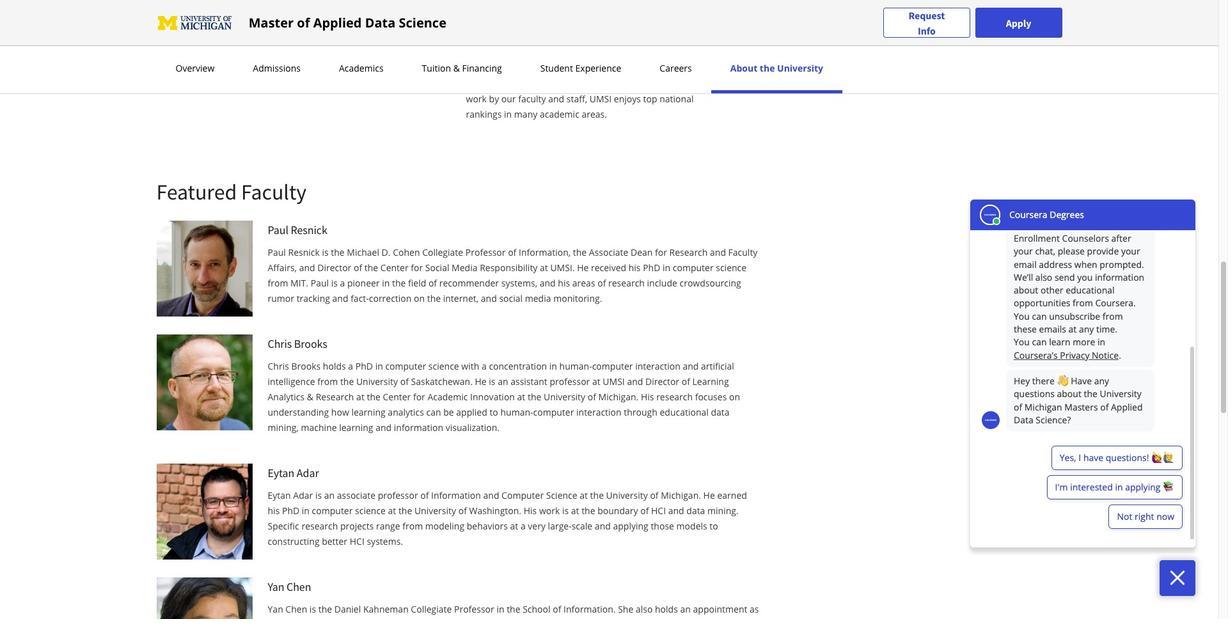 Task type: describe. For each thing, give the bounding box(es) containing it.
large-
[[548, 520, 572, 532]]

eytan adar
[[268, 466, 319, 480]]

a inside eytan adar is an associate professor of information and computer science at the university of michigan. he earned his phd in computer science at the university of washington. his work is at the boundary of hci and data mining. specific research projects range from modeling behaviors at a very large-scale and applying those models to constructing better hci systems.
[[521, 520, 526, 532]]

mining,
[[268, 422, 299, 434]]

yan chen image
[[156, 578, 252, 619]]

michigan. inside eytan adar is an associate professor of information and computer science at the university of michigan. he earned his phd in computer science at the university of washington. his work is at the boundary of hci and data mining. specific research projects range from modeling behaviors at a very large-scale and applying those models to constructing better hci systems.
[[661, 489, 701, 502]]

overview
[[176, 62, 214, 74]]

received
[[591, 262, 626, 274]]

university down assistant
[[544, 391, 585, 403]]

request info button
[[883, 7, 970, 38]]

be
[[443, 406, 454, 418]]

and down analytics
[[376, 422, 392, 434]]

also
[[636, 603, 653, 615]]

& inside chris brooks holds a phd in computer science with a concentration in human-computer interaction and artificial intelligence from the university of saskatchewan. he is an assistant professor at umsi and director of learning analytics & research at the center for academic innovation at the university of michigan. his research focuses on understanding how learning analytics can be applied to human-computer interaction through educational data mining, machine learning and information visualization.
[[307, 391, 313, 403]]

adar for eytan adar is an associate professor of information and computer science at the university of michigan. he earned his phd in computer science at the university of washington. his work is at the boundary of hci and data mining. specific research projects range from modeling behaviors at a very large-scale and applying those models to constructing better hci systems.
[[293, 489, 313, 502]]

from inside paul resnick is the michael d. cohen collegiate professor of information, the associate dean for research and faculty affairs, and director of the center for social media responsibility at umsi.  he received his phd in computer science from mit. paul is a pioneer in the field of recommender systems, and his areas of research include crowdsourcing rumor tracking and fact-correction on the internet, and social media monitoring.
[[268, 277, 288, 289]]

very
[[528, 520, 546, 532]]

yan for yan chen
[[268, 580, 284, 594]]

resnick for paul resnick is the michael d. cohen collegiate professor of information, the associate dean for research and faculty affairs, and director of the center for social media responsibility at umsi.  he received his phd in computer science from mit. paul is a pioneer in the field of recommender systems, and his areas of research include crowdsourcing rumor tracking and fact-correction on the internet, and social media monitoring.
[[288, 246, 320, 258]]

center inside chris brooks holds a phd in computer science with a concentration in human-computer interaction and artificial intelligence from the university of saskatchewan. he is an assistant professor at umsi and director of learning analytics & research at the center for academic innovation at the university of michigan. his research focuses on understanding how learning analytics can be applied to human-computer interaction through educational data mining, machine learning and information visualization.
[[383, 391, 411, 403]]

paul for paul resnick
[[268, 223, 288, 237]]

mit.
[[290, 277, 308, 289]]

phd inside yan chen is the daniel kahneman collegiate professor in the school of information. she also holds an appointment as a research professor with the u-m institute for social research. she holds a phd from california institute o
[[583, 619, 601, 619]]

correction
[[369, 292, 412, 305]]

1 vertical spatial holds
[[655, 603, 678, 615]]

applying
[[613, 520, 649, 532]]

media
[[525, 292, 551, 305]]

director inside paul resnick is the michael d. cohen collegiate professor of information, the associate dean for research and faculty affairs, and director of the center for social media responsibility at umsi.  he received his phd in computer science from mit. paul is a pioneer in the field of recommender systems, and his areas of research include crowdsourcing rumor tracking and fact-correction on the internet, and social media monitoring.
[[317, 262, 351, 274]]

data
[[365, 14, 396, 31]]

professor inside yan chen is the daniel kahneman collegiate professor in the school of information. she also holds an appointment as a research professor with the u-m institute for social research. she holds a phd from california institute o
[[454, 603, 494, 615]]

about
[[730, 62, 758, 74]]

of inside yan chen is the daniel kahneman collegiate professor in the school of information. she also holds an appointment as a research professor with the u-m institute for social research. she holds a phd from california institute o
[[553, 603, 561, 615]]

and up mit.
[[299, 262, 315, 274]]

media
[[452, 262, 478, 274]]

academics
[[339, 62, 384, 74]]

with inside chris brooks holds a phd in computer science with a concentration in human-computer interaction and artificial intelligence from the university of saskatchewan. he is an assistant professor at umsi and director of learning analytics & research at the center for academic innovation at the university of michigan. his research focuses on understanding how learning analytics can be applied to human-computer interaction through educational data mining, machine learning and information visualization.
[[461, 360, 479, 372]]

overview link
[[172, 62, 218, 74]]

daniel
[[334, 603, 361, 615]]

student
[[540, 62, 573, 74]]

on inside paul resnick is the michael d. cohen collegiate professor of information, the associate dean for research and faculty affairs, and director of the center for social media responsibility at umsi.  he received his phd in computer science from mit. paul is a pioneer in the field of recommender systems, and his areas of research include crowdsourcing rumor tracking and fact-correction on the internet, and social media monitoring.
[[414, 292, 425, 305]]

2 institute from the left
[[668, 619, 703, 619]]

information.
[[564, 603, 616, 615]]

request
[[909, 9, 945, 21]]

appointment
[[693, 603, 747, 615]]

and right scale
[[595, 520, 611, 532]]

data inside eytan adar is an associate professor of information and computer science at the university of michigan. he earned his phd in computer science at the university of washington. his work is at the boundary of hci and data mining. specific research projects range from modeling behaviors at a very large-scale and applying those models to constructing better hci systems.
[[687, 505, 705, 517]]

a down yan chen
[[268, 619, 273, 619]]

systems,
[[501, 277, 537, 289]]

range
[[376, 520, 400, 532]]

social inside yan chen is the daniel kahneman collegiate professor in the school of information. she also holds an appointment as a research professor with the u-m institute for social research. she holds a phd from california institute o
[[464, 619, 488, 619]]

1 vertical spatial human-
[[501, 406, 533, 418]]

is inside yan chen is the daniel kahneman collegiate professor in the school of information. she also holds an appointment as a research professor with the u-m institute for social research. she holds a phd from california institute o
[[310, 603, 316, 615]]

boundary
[[598, 505, 638, 517]]

a inside paul resnick is the michael d. cohen collegiate professor of information, the associate dean for research and faculty affairs, and director of the center for social media responsibility at umsi.  he received his phd in computer science from mit. paul is a pioneer in the field of recommender systems, and his areas of research include crowdsourcing rumor tracking and fact-correction on the internet, and social media monitoring.
[[340, 277, 345, 289]]

systems.
[[367, 535, 403, 548]]

0 horizontal spatial she
[[533, 619, 548, 619]]

his inside chris brooks holds a phd in computer science with a concentration in human-computer interaction and artificial intelligence from the university of saskatchewan. he is an assistant professor at umsi and director of learning analytics & research at the center for academic innovation at the university of michigan. his research focuses on understanding how learning analytics can be applied to human-computer interaction through educational data mining, machine learning and information visualization.
[[641, 391, 654, 403]]

0 vertical spatial she
[[618, 603, 634, 615]]

brooks for chris brooks holds a phd in computer science with a concentration in human-computer interaction and artificial intelligence from the university of saskatchewan. he is an assistant professor at umsi and director of learning analytics & research at the center for academic innovation at the university of michigan. his research focuses on understanding how learning analytics can be applied to human-computer interaction through educational data mining, machine learning and information visualization.
[[291, 360, 321, 372]]

eytan adar is an associate professor of information and computer science at the university of michigan. he earned his phd in computer science at the university of washington. his work is at the boundary of hci and data mining. specific research projects range from modeling behaviors at a very large-scale and applying those models to constructing better hci systems.
[[268, 489, 747, 548]]

visualization.
[[446, 422, 500, 434]]

constructing
[[268, 535, 320, 548]]

responsibility
[[480, 262, 538, 274]]

associate
[[589, 246, 628, 258]]

student experience link
[[537, 62, 625, 74]]

0 vertical spatial learning
[[351, 406, 386, 418]]

and up crowdsourcing
[[710, 246, 726, 258]]

umsi.
[[550, 262, 575, 274]]

chris for chris brooks
[[268, 336, 292, 351]]

1 vertical spatial learning
[[339, 422, 373, 434]]

in inside eytan adar is an associate professor of information and computer science at the university of michigan. he earned his phd in computer science at the university of washington. his work is at the boundary of hci and data mining. specific research projects range from modeling behaviors at a very large-scale and applying those models to constructing better hci systems.
[[302, 505, 310, 517]]

dean
[[631, 246, 653, 258]]

california
[[626, 619, 666, 619]]

paul for paul resnick is the michael d. cohen collegiate professor of information, the associate dean for research and faculty affairs, and director of the center for social media responsibility at umsi.  he received his phd in computer science from mit. paul is a pioneer in the field of recommender systems, and his areas of research include crowdsourcing rumor tracking and fact-correction on the internet, and social media monitoring.
[[268, 246, 286, 258]]

research inside paul resnick is the michael d. cohen collegiate professor of information, the associate dean for research and faculty affairs, and director of the center for social media responsibility at umsi.  he received his phd in computer science from mit. paul is a pioneer in the field of recommender systems, and his areas of research include crowdsourcing rumor tracking and fact-correction on the internet, and social media monitoring.
[[608, 277, 645, 289]]

michael
[[347, 246, 379, 258]]

intelligence
[[268, 376, 315, 388]]

for up field
[[411, 262, 423, 274]]

school
[[523, 603, 551, 615]]

social inside paul resnick is the michael d. cohen collegiate professor of information, the associate dean for research and faculty affairs, and director of the center for social media responsibility at umsi.  he received his phd in computer science from mit. paul is a pioneer in the field of recommender systems, and his areas of research include crowdsourcing rumor tracking and fact-correction on the internet, and social media monitoring.
[[425, 262, 449, 274]]

michigan. inside chris brooks holds a phd in computer science with a concentration in human-computer interaction and artificial intelligence from the university of saskatchewan. he is an assistant professor at umsi and director of learning analytics & research at the center for academic innovation at the university of michigan. his research focuses on understanding how learning analytics can be applied to human-computer interaction through educational data mining, machine learning and information visualization.
[[598, 391, 639, 403]]

crowdsourcing
[[680, 277, 741, 289]]

chris brooks holds a phd in computer science with a concentration in human-computer interaction and artificial intelligence from the university of saskatchewan. he is an assistant professor at umsi and director of learning analytics & research at the center for academic innovation at the university of michigan. his research focuses on understanding how learning analytics can be applied to human-computer interaction through educational data mining, machine learning and information visualization.
[[268, 360, 740, 434]]

1 vertical spatial hci
[[350, 535, 365, 548]]

artificial
[[701, 360, 734, 372]]

his inside eytan adar is an associate professor of information and computer science at the university of michigan. he earned his phd in computer science at the university of washington. his work is at the boundary of hci and data mining. specific research projects range from modeling behaviors at a very large-scale and applying those models to constructing better hci systems.
[[524, 505, 537, 517]]

featured faculty
[[156, 178, 306, 205]]

mining.
[[708, 505, 739, 517]]

science inside chris brooks holds a phd in computer science with a concentration in human-computer interaction and artificial intelligence from the university of saskatchewan. he is an assistant professor at umsi and director of learning analytics & research at the center for academic innovation at the university of michigan. his research focuses on understanding how learning analytics can be applied to human-computer interaction through educational data mining, machine learning and information visualization.
[[429, 360, 459, 372]]

better
[[322, 535, 347, 548]]

tracking
[[297, 292, 330, 305]]

saskatchewan.
[[411, 376, 473, 388]]

to inside eytan adar is an associate professor of information and computer science at the university of michigan. he earned his phd in computer science at the university of washington. his work is at the boundary of hci and data mining. specific research projects range from modeling behaviors at a very large-scale and applying those models to constructing better hci systems.
[[710, 520, 718, 532]]

washington.
[[469, 505, 521, 517]]

associate
[[337, 489, 376, 502]]

0 horizontal spatial faculty
[[241, 178, 306, 205]]

and up learning
[[683, 360, 699, 372]]

monitoring.
[[553, 292, 602, 305]]

and up 'media'
[[540, 277, 556, 289]]

computer inside eytan adar is an associate professor of information and computer science at the university of michigan. he earned his phd in computer science at the university of washington. his work is at the boundary of hci and data mining. specific research projects range from modeling behaviors at a very large-scale and applying those models to constructing better hci systems.
[[312, 505, 353, 517]]

analytics
[[268, 391, 305, 403]]

careers
[[660, 62, 692, 74]]

information
[[394, 422, 443, 434]]

applied
[[456, 406, 487, 418]]

kahneman
[[363, 603, 409, 615]]

rumor
[[268, 292, 294, 305]]

computer down assistant
[[533, 406, 574, 418]]

information,
[[519, 246, 571, 258]]

for right dean
[[655, 246, 667, 258]]

work
[[539, 505, 560, 517]]

how
[[331, 406, 349, 418]]

learning
[[693, 376, 729, 388]]

specific
[[268, 520, 299, 532]]

projects
[[340, 520, 374, 532]]

1 vertical spatial his
[[558, 277, 570, 289]]

research inside yan chen is the daniel kahneman collegiate professor in the school of information. she also holds an appointment as a research professor with the u-m institute for social research. she holds a phd from california institute o
[[275, 619, 311, 619]]

is inside chris brooks holds a phd in computer science with a concentration in human-computer interaction and artificial intelligence from the university of saskatchewan. he is an assistant professor at umsi and director of learning analytics & research at the center for academic innovation at the university of michigan. his research focuses on understanding how learning analytics can be applied to human-computer interaction through educational data mining, machine learning and information visualization.
[[489, 376, 495, 388]]

and up those
[[668, 505, 684, 517]]

areas
[[572, 277, 595, 289]]

eytan for eytan adar is an associate professor of information and computer science at the university of michigan. he earned his phd in computer science at the university of washington. his work is at the boundary of hci and data mining. specific research projects range from modeling behaviors at a very large-scale and applying those models to constructing better hci systems.
[[268, 489, 291, 502]]

innovation
[[470, 391, 515, 403]]

science inside paul resnick is the michael d. cohen collegiate professor of information, the associate dean for research and faculty affairs, and director of the center for social media responsibility at umsi.  he received his phd in computer science from mit. paul is a pioneer in the field of recommender systems, and his areas of research include crowdsourcing rumor tracking and fact-correction on the internet, and social media monitoring.
[[716, 262, 747, 274]]

chris brooks image
[[156, 335, 252, 431]]

student experience
[[540, 62, 621, 74]]

apply
[[1006, 16, 1032, 29]]

computer up umsi
[[592, 360, 633, 372]]

university up 'modeling'
[[414, 505, 456, 517]]

featured
[[156, 178, 237, 205]]

research inside paul resnick is the michael d. cohen collegiate professor of information, the associate dean for research and faculty affairs, and director of the center for social media responsibility at umsi.  he received his phd in computer science from mit. paul is a pioneer in the field of recommender systems, and his areas of research include crowdsourcing rumor tracking and fact-correction on the internet, and social media monitoring.
[[669, 246, 708, 258]]

in inside yan chen is the daniel kahneman collegiate professor in the school of information. she also holds an appointment as a research professor with the u-m institute for social research. she holds a phd from california institute o
[[497, 603, 504, 615]]

is left pioneer
[[331, 277, 338, 289]]

paul resnick is the michael d. cohen collegiate professor of information, the associate dean for research and faculty affairs, and director of the center for social media responsibility at umsi.  he received his phd in computer science from mit. paul is a pioneer in the field of recommender systems, and his areas of research include crowdsourcing rumor tracking and fact-correction on the internet, and social media monitoring.
[[268, 246, 758, 305]]

from inside yan chen is the daniel kahneman collegiate professor in the school of information. she also holds an appointment as a research professor with the u-m institute for social research. she holds a phd from california institute o
[[603, 619, 624, 619]]

as
[[750, 603, 759, 615]]

cohen
[[393, 246, 420, 258]]

0 vertical spatial hci
[[651, 505, 666, 517]]

admissions
[[253, 62, 301, 74]]

yan chen is the daniel kahneman collegiate professor in the school of information. she also holds an appointment as a research professor with the u-m institute for social research. she holds a phd from california institute o
[[268, 603, 759, 619]]

phd inside paul resnick is the michael d. cohen collegiate professor of information, the associate dean for research and faculty affairs, and director of the center for social media responsibility at umsi.  he received his phd in computer science from mit. paul is a pioneer in the field of recommender systems, and his areas of research include crowdsourcing rumor tracking and fact-correction on the internet, and social media monitoring.
[[643, 262, 660, 274]]

university of michigan image
[[156, 12, 233, 33]]

machine
[[301, 422, 337, 434]]

and up washington.
[[483, 489, 499, 502]]

umsi
[[603, 376, 625, 388]]

research inside chris brooks holds a phd in computer science with a concentration in human-computer interaction and artificial intelligence from the university of saskatchewan. he is an assistant professor at umsi and director of learning analytics & research at the center for academic innovation at the university of michigan. his research focuses on understanding how learning analytics can be applied to human-computer interaction through educational data mining, machine learning and information visualization.
[[316, 391, 354, 403]]

request info
[[909, 9, 945, 37]]

applied
[[313, 14, 362, 31]]

professor inside paul resnick is the michael d. cohen collegiate professor of information, the associate dean for research and faculty affairs, and director of the center for social media responsibility at umsi.  he received his phd in computer science from mit. paul is a pioneer in the field of recommender systems, and his areas of research include crowdsourcing rumor tracking and fact-correction on the internet, and social media monitoring.
[[466, 246, 506, 258]]

an inside chris brooks holds a phd in computer science with a concentration in human-computer interaction and artificial intelligence from the university of saskatchewan. he is an assistant professor at umsi and director of learning analytics & research at the center for academic innovation at the university of michigan. his research focuses on understanding how learning analytics can be applied to human-computer interaction through educational data mining, machine learning and information visualization.
[[498, 376, 508, 388]]

tuition
[[422, 62, 451, 74]]



Task type: locate. For each thing, give the bounding box(es) containing it.
human- right concentration at left bottom
[[559, 360, 592, 372]]

0 vertical spatial human-
[[559, 360, 592, 372]]

0 horizontal spatial to
[[490, 406, 498, 418]]

with down daniel
[[356, 619, 374, 619]]

eytan adar image
[[156, 464, 252, 560]]

professor up research.
[[454, 603, 494, 615]]

to down innovation
[[490, 406, 498, 418]]

professor down daniel
[[314, 619, 354, 619]]

his down dean
[[629, 262, 641, 274]]

phd
[[643, 262, 660, 274], [356, 360, 373, 372], [282, 505, 300, 517], [583, 619, 601, 619]]

0 vertical spatial center
[[381, 262, 409, 274]]

0 vertical spatial director
[[317, 262, 351, 274]]

0 vertical spatial social
[[425, 262, 449, 274]]

understanding
[[268, 406, 329, 418]]

1 horizontal spatial research
[[669, 246, 708, 258]]

0 horizontal spatial science
[[355, 505, 386, 517]]

0 vertical spatial chen
[[287, 580, 311, 594]]

a down information.
[[576, 619, 581, 619]]

d.
[[382, 246, 391, 258]]

from inside chris brooks holds a phd in computer science with a concentration in human-computer interaction and artificial intelligence from the university of saskatchewan. he is an assistant professor at umsi and director of learning analytics & research at the center for academic innovation at the university of michigan. his research focuses on understanding how learning analytics can be applied to human-computer interaction through educational data mining, machine learning and information visualization.
[[318, 376, 338, 388]]

with up "saskatchewan."
[[461, 360, 479, 372]]

michigan. down umsi
[[598, 391, 639, 403]]

1 vertical spatial he
[[475, 376, 487, 388]]

chris inside chris brooks holds a phd in computer science with a concentration in human-computer interaction and artificial intelligence from the university of saskatchewan. he is an assistant professor at umsi and director of learning analytics & research at the center for academic innovation at the university of michigan. his research focuses on understanding how learning analytics can be applied to human-computer interaction through educational data mining, machine learning and information visualization.
[[268, 360, 289, 372]]

institute down appointment
[[668, 619, 703, 619]]

she left also
[[618, 603, 634, 615]]

at inside paul resnick is the michael d. cohen collegiate professor of information, the associate dean for research and faculty affairs, and director of the center for social media responsibility at umsi.  he received his phd in computer science from mit. paul is a pioneer in the field of recommender systems, and his areas of research include crowdsourcing rumor tracking and fact-correction on the internet, and social media monitoring.
[[540, 262, 548, 274]]

1 horizontal spatial michigan.
[[661, 489, 701, 502]]

interaction up through
[[635, 360, 681, 372]]

an up innovation
[[498, 376, 508, 388]]

affairs,
[[268, 262, 297, 274]]

at
[[540, 262, 548, 274], [592, 376, 601, 388], [356, 391, 365, 403], [517, 391, 525, 403], [580, 489, 588, 502], [388, 505, 396, 517], [571, 505, 579, 517], [510, 520, 518, 532]]

holds down information.
[[551, 619, 574, 619]]

careers link
[[656, 62, 696, 74]]

paul resnick
[[268, 223, 327, 237]]

research inside eytan adar is an associate professor of information and computer science at the university of michigan. he earned his phd in computer science at the university of washington. his work is at the boundary of hci and data mining. specific research projects range from modeling behaviors at a very large-scale and applying those models to constructing better hci systems.
[[302, 520, 338, 532]]

professor up the range
[[378, 489, 418, 502]]

data
[[711, 406, 730, 418], [687, 505, 705, 517]]

analytics
[[388, 406, 424, 418]]

2 vertical spatial professor
[[314, 619, 354, 619]]

1 vertical spatial paul
[[268, 246, 286, 258]]

1 horizontal spatial director
[[645, 376, 679, 388]]

1 vertical spatial science
[[429, 360, 459, 372]]

1 vertical spatial center
[[383, 391, 411, 403]]

science up the work
[[546, 489, 577, 502]]

his down umsi. on the left of page
[[558, 277, 570, 289]]

center down d.
[[381, 262, 409, 274]]

science inside eytan adar is an associate professor of information and computer science at the university of michigan. he earned his phd in computer science at the university of washington. his work is at the boundary of hci and data mining. specific research projects range from modeling behaviors at a very large-scale and applying those models to constructing better hci systems.
[[546, 489, 577, 502]]

1 yan from the top
[[268, 580, 284, 594]]

university
[[777, 62, 823, 74], [356, 376, 398, 388], [544, 391, 585, 403], [606, 489, 648, 502], [414, 505, 456, 517]]

is down eytan adar
[[315, 489, 322, 502]]

resnick inside paul resnick is the michael d. cohen collegiate professor of information, the associate dean for research and faculty affairs, and director of the center for social media responsibility at umsi.  he received his phd in computer science from mit. paul is a pioneer in the field of recommender systems, and his areas of research include crowdsourcing rumor tracking and fact-correction on the internet, and social media monitoring.
[[288, 246, 320, 258]]

and left the fact-
[[332, 292, 348, 305]]

financing
[[462, 62, 502, 74]]

0 horizontal spatial human-
[[501, 406, 533, 418]]

1 vertical spatial director
[[645, 376, 679, 388]]

1 vertical spatial social
[[464, 619, 488, 619]]

director up through
[[645, 376, 679, 388]]

chen down yan chen
[[286, 603, 307, 615]]

chris for chris brooks holds a phd in computer science with a concentration in human-computer interaction and artificial intelligence from the university of saskatchewan. he is an assistant professor at umsi and director of learning analytics & research at the center for academic innovation at the university of michigan. his research focuses on understanding how learning analytics can be applied to human-computer interaction through educational data mining, machine learning and information visualization.
[[268, 360, 289, 372]]

his up very
[[524, 505, 537, 517]]

research up crowdsourcing
[[669, 246, 708, 258]]

for inside yan chen is the daniel kahneman collegiate professor in the school of information. she also holds an appointment as a research professor with the u-m institute for social research. she holds a phd from california institute o
[[449, 619, 461, 619]]

tuition & financing link
[[418, 62, 506, 74]]

models
[[677, 520, 707, 532]]

pioneer
[[347, 277, 380, 289]]

is
[[322, 246, 329, 258], [331, 277, 338, 289], [489, 376, 495, 388], [315, 489, 322, 502], [562, 505, 569, 517], [310, 603, 316, 615]]

0 vertical spatial an
[[498, 376, 508, 388]]

include
[[647, 277, 677, 289]]

0 vertical spatial with
[[461, 360, 479, 372]]

1 horizontal spatial to
[[710, 520, 718, 532]]

educational
[[660, 406, 709, 418]]

he up mining.
[[703, 489, 715, 502]]

1 vertical spatial his
[[524, 505, 537, 517]]

paul resnick image
[[156, 221, 252, 317]]

he
[[577, 262, 589, 274], [475, 376, 487, 388], [703, 489, 715, 502]]

info
[[918, 24, 936, 37]]

2 horizontal spatial his
[[629, 262, 641, 274]]

on down field
[[414, 292, 425, 305]]

1 vertical spatial chen
[[286, 603, 307, 615]]

an
[[498, 376, 508, 388], [324, 489, 335, 502], [680, 603, 691, 615]]

0 horizontal spatial research
[[316, 391, 354, 403]]

0 horizontal spatial social
[[425, 262, 449, 274]]

1 vertical spatial &
[[307, 391, 313, 403]]

tuition & financing
[[422, 62, 502, 74]]

2 eytan from the top
[[268, 489, 291, 502]]

collegiate right kahneman at the left bottom
[[411, 603, 452, 615]]

holds inside chris brooks holds a phd in computer science with a concentration in human-computer interaction and artificial intelligence from the university of saskatchewan. he is an assistant professor at umsi and director of learning analytics & research at the center for academic innovation at the university of michigan. his research focuses on understanding how learning analytics can be applied to human-computer interaction through educational data mining, machine learning and information visualization.
[[323, 360, 346, 372]]

1 vertical spatial research
[[316, 391, 354, 403]]

1 horizontal spatial she
[[618, 603, 634, 615]]

1 horizontal spatial his
[[558, 277, 570, 289]]

0 vertical spatial on
[[414, 292, 425, 305]]

faculty inside paul resnick is the michael d. cohen collegiate professor of information, the associate dean for research and faculty affairs, and director of the center for social media responsibility at umsi.  he received his phd in computer science from mit. paul is a pioneer in the field of recommender systems, and his areas of research include crowdsourcing rumor tracking and fact-correction on the internet, and social media monitoring.
[[728, 246, 758, 258]]

0 horizontal spatial his
[[268, 505, 280, 517]]

experience
[[575, 62, 621, 74]]

research
[[669, 246, 708, 258], [316, 391, 354, 403]]

is right the work
[[562, 505, 569, 517]]

1 vertical spatial with
[[356, 619, 374, 619]]

data down focuses
[[711, 406, 730, 418]]

0 vertical spatial science
[[716, 262, 747, 274]]

eytan inside eytan adar is an associate professor of information and computer science at the university of michigan. he earned his phd in computer science at the university of washington. his work is at the boundary of hci and data mining. specific research projects range from modeling behaviors at a very large-scale and applying those models to constructing better hci systems.
[[268, 489, 291, 502]]

eytan down eytan adar
[[268, 489, 291, 502]]

professor inside eytan adar is an associate professor of information and computer science at the university of michigan. he earned his phd in computer science at the university of washington. his work is at the boundary of hci and data mining. specific research projects range from modeling behaviors at a very large-scale and applying those models to constructing better hci systems.
[[378, 489, 418, 502]]

resnick for paul resnick
[[291, 223, 327, 237]]

can
[[426, 406, 441, 418]]

faculty up paul resnick
[[241, 178, 306, 205]]

a up how
[[348, 360, 353, 372]]

director inside chris brooks holds a phd in computer science with a concentration in human-computer interaction and artificial intelligence from the university of saskatchewan. he is an assistant professor at umsi and director of learning analytics & research at the center for academic innovation at the university of michigan. his research focuses on understanding how learning analytics can be applied to human-computer interaction through educational data mining, machine learning and information visualization.
[[645, 376, 679, 388]]

professor inside yan chen is the daniel kahneman collegiate professor in the school of information. she also holds an appointment as a research professor with the u-m institute for social research. she holds a phd from california institute o
[[314, 619, 354, 619]]

1 horizontal spatial professor
[[378, 489, 418, 502]]

0 vertical spatial interaction
[[635, 360, 681, 372]]

0 horizontal spatial michigan.
[[598, 391, 639, 403]]

an left appointment
[[680, 603, 691, 615]]

from inside eytan adar is an associate professor of information and computer science at the university of michigan. he earned his phd in computer science at the university of washington. his work is at the boundary of hci and data mining. specific research projects range from modeling behaviors at a very large-scale and applying those models to constructing better hci systems.
[[403, 520, 423, 532]]

0 horizontal spatial &
[[307, 391, 313, 403]]

1 vertical spatial professor
[[378, 489, 418, 502]]

1 vertical spatial to
[[710, 520, 718, 532]]

1 vertical spatial eytan
[[268, 489, 291, 502]]

1 vertical spatial collegiate
[[411, 603, 452, 615]]

assistant
[[511, 376, 547, 388]]

0 vertical spatial resnick
[[291, 223, 327, 237]]

research
[[608, 277, 645, 289], [656, 391, 693, 403], [302, 520, 338, 532], [275, 619, 311, 619]]

resnick down paul resnick
[[288, 246, 320, 258]]

1 vertical spatial professor
[[454, 603, 494, 615]]

a up innovation
[[482, 360, 487, 372]]

2 chris from the top
[[268, 360, 289, 372]]

an inside eytan adar is an associate professor of information and computer science at the university of michigan. he earned his phd in computer science at the university of washington. his work is at the boundary of hci and data mining. specific research projects range from modeling behaviors at a very large-scale and applying those models to constructing better hci systems.
[[324, 489, 335, 502]]

0 horizontal spatial director
[[317, 262, 351, 274]]

to down mining.
[[710, 520, 718, 532]]

center up analytics
[[383, 391, 411, 403]]

behaviors
[[467, 520, 508, 532]]

science inside eytan adar is an associate professor of information and computer science at the university of michigan. he earned his phd in computer science at the university of washington. his work is at the boundary of hci and data mining. specific research projects range from modeling behaviors at a very large-scale and applying those models to constructing better hci systems.
[[355, 505, 386, 517]]

social left research.
[[464, 619, 488, 619]]

data up models
[[687, 505, 705, 517]]

1 horizontal spatial holds
[[551, 619, 574, 619]]

0 vertical spatial yan
[[268, 580, 284, 594]]

phd inside eytan adar is an associate professor of information and computer science at the university of michigan. he earned his phd in computer science at the university of washington. his work is at the boundary of hci and data mining. specific research projects range from modeling behaviors at a very large-scale and applying those models to constructing better hci systems.
[[282, 505, 300, 517]]

he inside paul resnick is the michael d. cohen collegiate professor of information, the associate dean for research and faculty affairs, and director of the center for social media responsibility at umsi.  he received his phd in computer science from mit. paul is a pioneer in the field of recommender systems, and his areas of research include crowdsourcing rumor tracking and fact-correction on the internet, and social media monitoring.
[[577, 262, 589, 274]]

master of applied data science
[[249, 14, 447, 31]]

of
[[297, 14, 310, 31], [508, 246, 516, 258], [354, 262, 362, 274], [429, 277, 437, 289], [598, 277, 606, 289], [400, 376, 409, 388], [682, 376, 690, 388], [588, 391, 596, 403], [420, 489, 429, 502], [650, 489, 659, 502], [458, 505, 467, 517], [640, 505, 649, 517], [553, 603, 561, 615]]

institute
[[412, 619, 447, 619], [668, 619, 703, 619]]

2 horizontal spatial professor
[[550, 376, 590, 388]]

a left pioneer
[[340, 277, 345, 289]]

1 vertical spatial chris
[[268, 360, 289, 372]]

science up "saskatchewan."
[[429, 360, 459, 372]]

research down yan chen
[[275, 619, 311, 619]]

is down yan chen
[[310, 603, 316, 615]]

collegiate
[[422, 246, 463, 258], [411, 603, 452, 615]]

0 vertical spatial collegiate
[[422, 246, 463, 258]]

chris brooks
[[268, 336, 327, 351]]

1 horizontal spatial human-
[[559, 360, 592, 372]]

research down received
[[608, 277, 645, 289]]

0 horizontal spatial he
[[475, 376, 487, 388]]

collegiate inside yan chen is the daniel kahneman collegiate professor in the school of information. she also holds an appointment as a research professor with the u-m institute for social research. she holds a phd from california institute o
[[411, 603, 452, 615]]

2 vertical spatial science
[[355, 505, 386, 517]]

he inside eytan adar is an associate professor of information and computer science at the university of michigan. he earned his phd in computer science at the university of washington. his work is at the boundary of hci and data mining. specific research projects range from modeling behaviors at a very large-scale and applying those models to constructing better hci systems.
[[703, 489, 715, 502]]

1 vertical spatial science
[[546, 489, 577, 502]]

0 horizontal spatial professor
[[314, 619, 354, 619]]

he up innovation
[[475, 376, 487, 388]]

those
[[651, 520, 674, 532]]

0 horizontal spatial an
[[324, 489, 335, 502]]

learning right how
[[351, 406, 386, 418]]

1 vertical spatial faculty
[[728, 246, 758, 258]]

his up through
[[641, 391, 654, 403]]

research up how
[[316, 391, 354, 403]]

eytan for eytan adar
[[268, 466, 294, 480]]

computer inside paul resnick is the michael d. cohen collegiate professor of information, the associate dean for research and faculty affairs, and director of the center for social media responsibility at umsi.  he received his phd in computer science from mit. paul is a pioneer in the field of recommender systems, and his areas of research include crowdsourcing rumor tracking and fact-correction on the internet, and social media monitoring.
[[673, 262, 714, 274]]

computer down associate
[[312, 505, 353, 517]]

learning down how
[[339, 422, 373, 434]]

interaction down umsi
[[576, 406, 622, 418]]

eytan down mining,
[[268, 466, 294, 480]]

research up better
[[302, 520, 338, 532]]

professor
[[550, 376, 590, 388], [378, 489, 418, 502], [314, 619, 354, 619]]

about the university link
[[727, 62, 827, 74]]

& right tuition
[[453, 62, 460, 74]]

1 eytan from the top
[[268, 466, 294, 480]]

chen down constructing on the bottom
[[287, 580, 311, 594]]

2 vertical spatial his
[[268, 505, 280, 517]]

professor right assistant
[[550, 376, 590, 388]]

professor inside chris brooks holds a phd in computer science with a concentration in human-computer interaction and artificial intelligence from the university of saskatchewan. he is an assistant professor at umsi and director of learning analytics & research at the center for academic innovation at the university of michigan. his research focuses on understanding how learning analytics can be applied to human-computer interaction through educational data mining, machine learning and information visualization.
[[550, 376, 590, 388]]

his
[[641, 391, 654, 403], [524, 505, 537, 517]]

2 yan from the top
[[268, 603, 283, 615]]

0 horizontal spatial on
[[414, 292, 425, 305]]

from
[[268, 277, 288, 289], [318, 376, 338, 388], [403, 520, 423, 532], [603, 619, 624, 619]]

human-
[[559, 360, 592, 372], [501, 406, 533, 418]]

resnick up affairs,
[[291, 223, 327, 237]]

chen inside yan chen is the daniel kahneman collegiate professor in the school of information. she also holds an appointment as a research professor with the u-m institute for social research. she holds a phd from california institute o
[[286, 603, 307, 615]]

0 vertical spatial chris
[[268, 336, 292, 351]]

eytan
[[268, 466, 294, 480], [268, 489, 291, 502]]

michigan.
[[598, 391, 639, 403], [661, 489, 701, 502]]

she
[[618, 603, 634, 615], [533, 619, 548, 619]]

1 horizontal spatial science
[[429, 360, 459, 372]]

brooks inside chris brooks holds a phd in computer science with a concentration in human-computer interaction and artificial intelligence from the university of saskatchewan. he is an assistant professor at umsi and director of learning analytics & research at the center for academic innovation at the university of michigan. his research focuses on understanding how learning analytics can be applied to human-computer interaction through educational data mining, machine learning and information visualization.
[[291, 360, 321, 372]]

0 vertical spatial professor
[[550, 376, 590, 388]]

yan chen
[[268, 580, 311, 594]]

yan down constructing on the bottom
[[268, 580, 284, 594]]

1 institute from the left
[[412, 619, 447, 619]]

director down michael
[[317, 262, 351, 274]]

1 vertical spatial data
[[687, 505, 705, 517]]

0 horizontal spatial hci
[[350, 535, 365, 548]]

university up analytics
[[356, 376, 398, 388]]

from right the range
[[403, 520, 423, 532]]

brooks for chris brooks
[[294, 336, 327, 351]]

0 vertical spatial his
[[629, 262, 641, 274]]

his inside eytan adar is an associate professor of information and computer science at the university of michigan. he earned his phd in computer science at the university of washington. his work is at the boundary of hci and data mining. specific research projects range from modeling behaviors at a very large-scale and applying those models to constructing better hci systems.
[[268, 505, 280, 517]]

on right focuses
[[729, 391, 740, 403]]

0 vertical spatial holds
[[323, 360, 346, 372]]

science up crowdsourcing
[[716, 262, 747, 274]]

fact-
[[351, 292, 369, 305]]

on
[[414, 292, 425, 305], [729, 391, 740, 403]]

a left very
[[521, 520, 526, 532]]

hci down the "projects"
[[350, 535, 365, 548]]

research up educational
[[656, 391, 693, 403]]

1 vertical spatial she
[[533, 619, 548, 619]]

0 horizontal spatial holds
[[323, 360, 346, 372]]

2 horizontal spatial he
[[703, 489, 715, 502]]

institute right the m
[[412, 619, 447, 619]]

1 vertical spatial an
[[324, 489, 335, 502]]

yan inside yan chen is the daniel kahneman collegiate professor in the school of information. she also holds an appointment as a research professor with the u-m institute for social research. she holds a phd from california institute o
[[268, 603, 283, 615]]

for up analytics
[[413, 391, 425, 403]]

phd inside chris brooks holds a phd in computer science with a concentration in human-computer interaction and artificial intelligence from the university of saskatchewan. he is an assistant professor at umsi and director of learning analytics & research at the center for academic innovation at the university of michigan. his research focuses on understanding how learning analytics can be applied to human-computer interaction through educational data mining, machine learning and information visualization.
[[356, 360, 373, 372]]

0 vertical spatial &
[[453, 62, 460, 74]]

scale
[[572, 520, 593, 532]]

science up the "projects"
[[355, 505, 386, 517]]

& up the understanding
[[307, 391, 313, 403]]

adar for eytan adar
[[297, 466, 319, 480]]

university up boundary
[[606, 489, 648, 502]]

focuses
[[695, 391, 727, 403]]

learning
[[351, 406, 386, 418], [339, 422, 373, 434]]

0 vertical spatial brooks
[[294, 336, 327, 351]]

to inside chris brooks holds a phd in computer science with a concentration in human-computer interaction and artificial intelligence from the university of saskatchewan. he is an assistant professor at umsi and director of learning analytics & research at the center for academic innovation at the university of michigan. his research focuses on understanding how learning analytics can be applied to human-computer interaction through educational data mining, machine learning and information visualization.
[[490, 406, 498, 418]]

social up field
[[425, 262, 449, 274]]

from up how
[[318, 376, 338, 388]]

0 vertical spatial faculty
[[241, 178, 306, 205]]

0 horizontal spatial with
[[356, 619, 374, 619]]

computer up crowdsourcing
[[673, 262, 714, 274]]

apply button
[[975, 8, 1062, 38]]

2 vertical spatial he
[[703, 489, 715, 502]]

university right about on the right top of the page
[[777, 62, 823, 74]]

faculty up crowdsourcing
[[728, 246, 758, 258]]

0 horizontal spatial science
[[399, 14, 447, 31]]

an inside yan chen is the daniel kahneman collegiate professor in the school of information. she also holds an appointment as a research professor with the u-m institute for social research. she holds a phd from california institute o
[[680, 603, 691, 615]]

data inside chris brooks holds a phd in computer science with a concentration in human-computer interaction and artificial intelligence from the university of saskatchewan. he is an assistant professor at umsi and director of learning analytics & research at the center for academic innovation at the university of michigan. his research focuses on understanding how learning analytics can be applied to human-computer interaction through educational data mining, machine learning and information visualization.
[[711, 406, 730, 418]]

an left associate
[[324, 489, 335, 502]]

computer up "saskatchewan."
[[385, 360, 426, 372]]

he up areas
[[577, 262, 589, 274]]

0 vertical spatial he
[[577, 262, 589, 274]]

chen for yan chen is the daniel kahneman collegiate professor in the school of information. she also holds an appointment as a research professor with the u-m institute for social research. she holds a phd from california institute o
[[286, 603, 307, 615]]

collegiate inside paul resnick is the michael d. cohen collegiate professor of information, the associate dean for research and faculty affairs, and director of the center for social media responsibility at umsi.  he received his phd in computer science from mit. paul is a pioneer in the field of recommender systems, and his areas of research include crowdsourcing rumor tracking and fact-correction on the internet, and social media monitoring.
[[422, 246, 463, 258]]

science right the data
[[399, 14, 447, 31]]

1 horizontal spatial on
[[729, 391, 740, 403]]

2 horizontal spatial science
[[716, 262, 747, 274]]

chen
[[287, 580, 311, 594], [286, 603, 307, 615]]

professor up media
[[466, 246, 506, 258]]

director
[[317, 262, 351, 274], [645, 376, 679, 388]]

adar
[[297, 466, 319, 480], [293, 489, 313, 502]]

0 vertical spatial michigan.
[[598, 391, 639, 403]]

science
[[716, 262, 747, 274], [429, 360, 459, 372], [355, 505, 386, 517]]

earned
[[717, 489, 747, 502]]

recommender
[[439, 277, 499, 289]]

he inside chris brooks holds a phd in computer science with a concentration in human-computer interaction and artificial intelligence from the university of saskatchewan. he is an assistant professor at umsi and director of learning analytics & research at the center for academic innovation at the university of michigan. his research focuses on understanding how learning analytics can be applied to human-computer interaction through educational data mining, machine learning and information visualization.
[[475, 376, 487, 388]]

1 horizontal spatial faculty
[[728, 246, 758, 258]]

yan for yan chen is the daniel kahneman collegiate professor in the school of information. she also holds an appointment as a research professor with the u-m institute for social research. she holds a phd from california institute o
[[268, 603, 283, 615]]

1 horizontal spatial he
[[577, 262, 589, 274]]

1 horizontal spatial &
[[453, 62, 460, 74]]

1 vertical spatial yan
[[268, 603, 283, 615]]

0 vertical spatial data
[[711, 406, 730, 418]]

holds right also
[[655, 603, 678, 615]]

adar inside eytan adar is an associate professor of information and computer science at the university of michigan. he earned his phd in computer science at the university of washington. his work is at the boundary of hci and data mining. specific research projects range from modeling behaviors at a very large-scale and applying those models to constructing better hci systems.
[[293, 489, 313, 502]]

academic
[[428, 391, 468, 403]]

and right umsi
[[627, 376, 643, 388]]

brooks
[[294, 336, 327, 351], [291, 360, 321, 372]]

with inside yan chen is the daniel kahneman collegiate professor in the school of information. she also holds an appointment as a research professor with the u-m institute for social research. she holds a phd from california institute o
[[356, 619, 374, 619]]

1 chris from the top
[[268, 336, 292, 351]]

with
[[461, 360, 479, 372], [356, 619, 374, 619]]

0 horizontal spatial his
[[524, 505, 537, 517]]

1 vertical spatial michigan.
[[661, 489, 701, 502]]

u-
[[393, 619, 402, 619]]

information
[[431, 489, 481, 502]]

his up specific
[[268, 505, 280, 517]]

0 vertical spatial his
[[641, 391, 654, 403]]

0 horizontal spatial interaction
[[576, 406, 622, 418]]

through
[[624, 406, 658, 418]]

about the university
[[730, 62, 823, 74]]

2 vertical spatial holds
[[551, 619, 574, 619]]

research.
[[490, 619, 531, 619]]

center inside paul resnick is the michael d. cohen collegiate professor of information, the associate dean for research and faculty affairs, and director of the center for social media responsibility at umsi.  he received his phd in computer science from mit. paul is a pioneer in the field of recommender systems, and his areas of research include crowdsourcing rumor tracking and fact-correction on the internet, and social media monitoring.
[[381, 262, 409, 274]]

for right the m
[[449, 619, 461, 619]]

field
[[408, 277, 426, 289]]

chen for yan chen
[[287, 580, 311, 594]]

and left social
[[481, 292, 497, 305]]

2 vertical spatial paul
[[311, 277, 329, 289]]

research inside chris brooks holds a phd in computer science with a concentration in human-computer interaction and artificial intelligence from the university of saskatchewan. he is an assistant professor at umsi and director of learning analytics & research at the center for academic innovation at the university of michigan. his research focuses on understanding how learning analytics can be applied to human-computer interaction through educational data mining, machine learning and information visualization.
[[656, 391, 693, 403]]

1 vertical spatial on
[[729, 391, 740, 403]]

for inside chris brooks holds a phd in computer science with a concentration in human-computer interaction and artificial intelligence from the university of saskatchewan. he is an assistant professor at umsi and director of learning analytics & research at the center for academic innovation at the university of michigan. his research focuses on understanding how learning analytics can be applied to human-computer interaction through educational data mining, machine learning and information visualization.
[[413, 391, 425, 403]]

on inside chris brooks holds a phd in computer science with a concentration in human-computer interaction and artificial intelligence from the university of saskatchewan. he is an assistant professor at umsi and director of learning analytics & research at the center for academic innovation at the university of michigan. his research focuses on understanding how learning analytics can be applied to human-computer interaction through educational data mining, machine learning and information visualization.
[[729, 391, 740, 403]]

0 vertical spatial eytan
[[268, 466, 294, 480]]

is down paul resnick
[[322, 246, 329, 258]]

1 horizontal spatial social
[[464, 619, 488, 619]]



Task type: vqa. For each thing, say whether or not it's contained in the screenshot.
science inside the PAUL RESNICK IS THE MICHAEL D. COHEN COLLEGIATE PROFESSOR OF INFORMATION, THE ASSOCIATE DEAN FOR RESEARCH AND FACULTY AFFAIRS, AND DIRECTOR OF THE CENTER FOR SOCIAL MEDIA RESPONSIBILITY AT UMSI.  HE RECEIVED HIS PHD IN COMPUTER SCIENCE FROM MIT. PAUL IS A PIONEER IN THE FIELD OF RECOMMENDER SYSTEMS, AND HIS AREAS OF RESEARCH INCLUDE CROWDSOURCING RUMOR TRACKING AND FACT-CORRECTION ON THE INTERNET, AND SOCIAL MEDIA MONITORING.
yes



